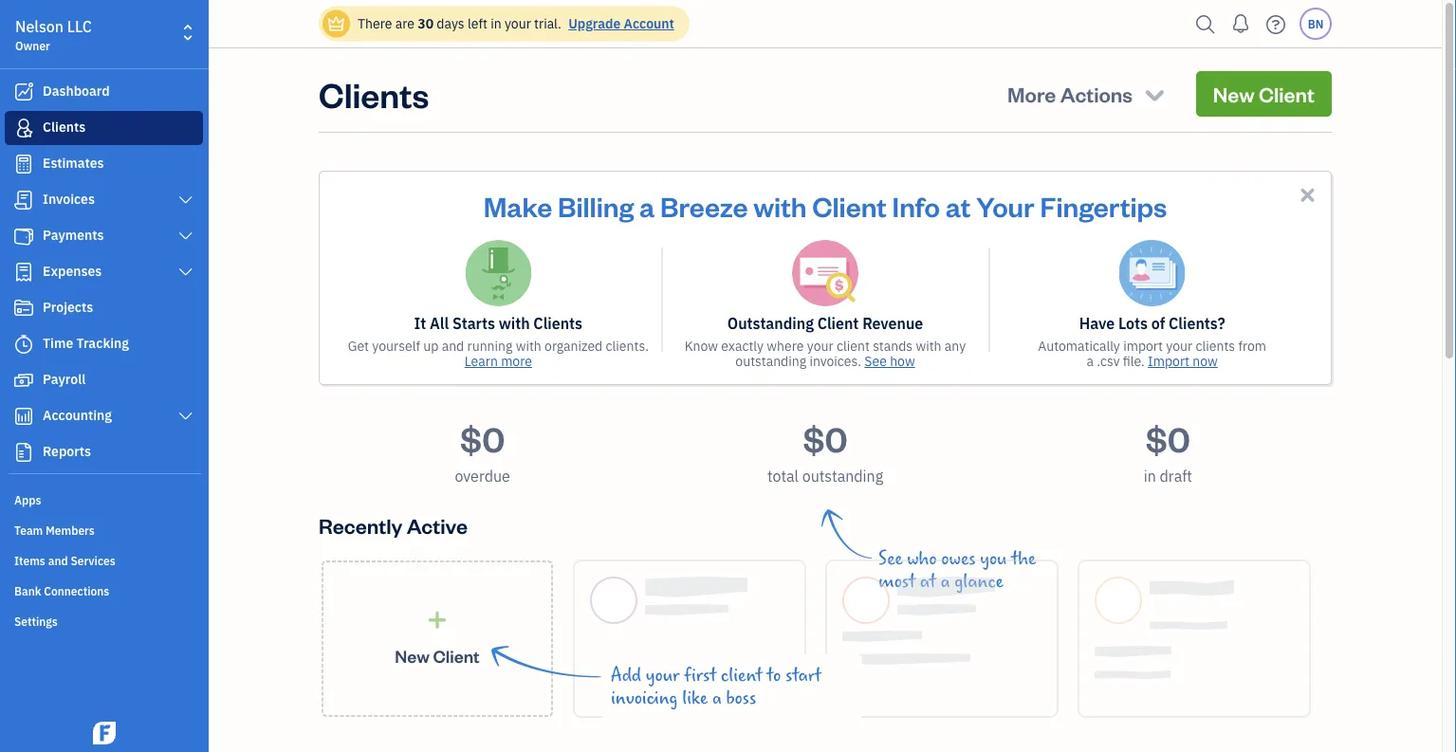 Task type: vqa. For each thing, say whether or not it's contained in the screenshot.
$0 overdue's $0
yes



Task type: describe. For each thing, give the bounding box(es) containing it.
apps
[[14, 493, 41, 508]]

left
[[468, 15, 488, 32]]

total
[[768, 466, 799, 486]]

at inside see who owes you the most at a glance
[[920, 571, 937, 592]]

timer image
[[12, 335, 35, 354]]

with up running
[[499, 314, 530, 334]]

add your first client to start invoicing like a boss
[[611, 665, 822, 709]]

revenue
[[863, 314, 924, 334]]

estimates link
[[5, 147, 203, 181]]

exactly
[[722, 337, 764, 355]]

recently
[[319, 512, 403, 539]]

time tracking
[[43, 335, 129, 352]]

plus image
[[427, 611, 448, 630]]

client up know exactly where your client stands with any outstanding invoices.
[[818, 314, 859, 334]]

chevron large down image for accounting
[[177, 409, 195, 424]]

outstanding client revenue
[[728, 314, 924, 334]]

$0 overdue
[[455, 416, 510, 486]]

connections
[[44, 584, 109, 599]]

know exactly where your client stands with any outstanding invoices.
[[685, 337, 966, 370]]

1 horizontal spatial new
[[1214, 80, 1255, 107]]

make
[[484, 188, 553, 224]]

boss
[[726, 688, 757, 709]]

more
[[1008, 80, 1057, 107]]

with inside know exactly where your client stands with any outstanding invoices.
[[916, 337, 942, 355]]

money image
[[12, 371, 35, 390]]

chevron large down image for invoices
[[177, 193, 195, 208]]

how
[[890, 353, 916, 370]]

trial.
[[534, 15, 562, 32]]

main element
[[0, 0, 256, 753]]

glance
[[955, 571, 1004, 592]]

invoices link
[[5, 183, 203, 217]]

client inside know exactly where your client stands with any outstanding invoices.
[[837, 337, 870, 355]]

invoicing
[[611, 688, 678, 709]]

chevron large down image for expenses
[[177, 265, 195, 280]]

invoice image
[[12, 191, 35, 210]]

the
[[1012, 549, 1036, 569]]

clients link
[[5, 111, 203, 145]]

payroll link
[[5, 364, 203, 398]]

up
[[424, 337, 439, 355]]

accounting
[[43, 407, 112, 424]]

dashboard image
[[12, 83, 35, 102]]

more
[[501, 353, 532, 370]]

owner
[[15, 38, 50, 53]]

dashboard link
[[5, 75, 203, 109]]

are
[[395, 15, 415, 32]]

clients inside it all starts with clients get yourself up and running with organized clients. learn more
[[534, 314, 583, 334]]

automatically
[[1039, 337, 1121, 355]]

invoices
[[43, 190, 95, 208]]

there are 30 days left in your trial. upgrade account
[[358, 15, 675, 32]]

outstanding client revenue image
[[792, 240, 859, 307]]

members
[[46, 523, 95, 538]]

0 vertical spatial in
[[491, 15, 502, 32]]

most
[[879, 571, 916, 592]]

payments
[[43, 226, 104, 244]]

draft
[[1160, 466, 1193, 486]]

0 vertical spatial at
[[946, 188, 971, 224]]

now
[[1193, 353, 1218, 370]]

payroll
[[43, 371, 86, 388]]

freshbooks image
[[89, 722, 120, 745]]

who
[[907, 549, 937, 569]]

0 vertical spatial new client
[[1214, 80, 1315, 107]]

go to help image
[[1261, 10, 1292, 38]]

notifications image
[[1226, 5, 1257, 43]]

close image
[[1297, 184, 1319, 206]]

get
[[348, 337, 369, 355]]

$0 for $0 total outstanding
[[803, 416, 848, 461]]

import
[[1149, 353, 1190, 370]]

services
[[71, 553, 116, 569]]

lots
[[1119, 314, 1148, 334]]

overdue
[[455, 466, 510, 486]]

account
[[624, 15, 675, 32]]

add
[[611, 665, 642, 686]]

more actions button
[[991, 71, 1185, 117]]

estimates
[[43, 154, 104, 172]]

payment image
[[12, 227, 35, 246]]

a inside see who owes you the most at a glance
[[941, 571, 951, 592]]

with right breeze
[[754, 188, 807, 224]]

where
[[767, 337, 804, 355]]

expenses
[[43, 262, 102, 280]]

first
[[684, 665, 717, 686]]

1 vertical spatial new client
[[395, 645, 480, 667]]

$0 for $0 in draft
[[1146, 416, 1191, 461]]

team members
[[14, 523, 95, 538]]

upgrade account link
[[565, 15, 675, 32]]

apps link
[[5, 485, 203, 513]]

to
[[767, 665, 781, 686]]

nelson llc owner
[[15, 17, 92, 53]]

settings link
[[5, 606, 203, 635]]

outstanding inside know exactly where your client stands with any outstanding invoices.
[[736, 353, 807, 370]]

owes
[[942, 549, 976, 569]]



Task type: locate. For each thing, give the bounding box(es) containing it.
payments link
[[5, 219, 203, 253]]

bn button
[[1300, 8, 1333, 40]]

new down notifications icon
[[1214, 80, 1255, 107]]

your down clients?
[[1167, 337, 1193, 355]]

0 vertical spatial see
[[865, 353, 887, 370]]

bank connections link
[[5, 576, 203, 605]]

estimate image
[[12, 155, 35, 174]]

0 vertical spatial chevron large down image
[[177, 193, 195, 208]]

0 horizontal spatial in
[[491, 15, 502, 32]]

new
[[1214, 80, 1255, 107], [395, 645, 430, 667]]

1 chevron large down image from the top
[[177, 265, 195, 280]]

clients down there
[[319, 71, 429, 116]]

0 horizontal spatial new client
[[395, 645, 480, 667]]

outstanding down outstanding
[[736, 353, 807, 370]]

crown image
[[326, 14, 346, 34]]

see for see how
[[865, 353, 887, 370]]

fingertips
[[1041, 188, 1168, 224]]

with left any
[[916, 337, 942, 355]]

bank connections
[[14, 584, 109, 599]]

chevron large down image
[[177, 265, 195, 280], [177, 409, 195, 424]]

1 horizontal spatial at
[[946, 188, 971, 224]]

of
[[1152, 314, 1166, 334]]

any
[[945, 337, 966, 355]]

$0 in draft
[[1144, 416, 1193, 486]]

upgrade
[[569, 15, 621, 32]]

llc
[[67, 17, 92, 37]]

know
[[685, 337, 718, 355]]

and right items
[[48, 553, 68, 569]]

$0 up overdue at the bottom of the page
[[460, 416, 505, 461]]

client
[[1259, 80, 1315, 107], [813, 188, 887, 224], [818, 314, 859, 334], [433, 645, 480, 667]]

client down outstanding client revenue
[[837, 337, 870, 355]]

1 horizontal spatial in
[[1144, 466, 1157, 486]]

$0 up the "draft"
[[1146, 416, 1191, 461]]

it
[[414, 314, 426, 334]]

0 horizontal spatial clients
[[43, 118, 86, 136]]

import
[[1124, 337, 1164, 355]]

at down who
[[920, 571, 937, 592]]

client inside add your first client to start invoicing like a boss
[[721, 665, 763, 686]]

chevron large down image down payroll 'link'
[[177, 409, 195, 424]]

your up invoicing
[[646, 665, 680, 686]]

0 horizontal spatial at
[[920, 571, 937, 592]]

in right "left"
[[491, 15, 502, 32]]

client up boss
[[721, 665, 763, 686]]

chart image
[[12, 407, 35, 426]]

1 vertical spatial new client link
[[322, 561, 553, 718]]

chevron large down image
[[177, 193, 195, 208], [177, 229, 195, 244]]

yourself
[[372, 337, 420, 355]]

$0 for $0 overdue
[[460, 416, 505, 461]]

a down the owes
[[941, 571, 951, 592]]

see how
[[865, 353, 916, 370]]

1 $0 from the left
[[460, 416, 505, 461]]

in left the "draft"
[[1144, 466, 1157, 486]]

outstanding right total
[[803, 466, 884, 486]]

at right info
[[946, 188, 971, 224]]

$0 inside the $0 overdue
[[460, 416, 505, 461]]

a inside add your first client to start invoicing like a boss
[[713, 688, 722, 709]]

1 vertical spatial at
[[920, 571, 937, 592]]

your
[[977, 188, 1035, 224]]

2 chevron large down image from the top
[[177, 409, 195, 424]]

$0 inside $0 total outstanding
[[803, 416, 848, 461]]

$0 inside $0 in draft
[[1146, 416, 1191, 461]]

a right billing
[[640, 188, 655, 224]]

clients up estimates on the left
[[43, 118, 86, 136]]

days
[[437, 15, 465, 32]]

clients.
[[606, 337, 649, 355]]

all
[[430, 314, 449, 334]]

1 vertical spatial and
[[48, 553, 68, 569]]

time tracking link
[[5, 327, 203, 362]]

0 vertical spatial and
[[442, 337, 464, 355]]

and inside main element
[[48, 553, 68, 569]]

your inside have lots of clients? automatically import your clients from a .csv file. import now
[[1167, 337, 1193, 355]]

1 vertical spatial clients
[[43, 118, 86, 136]]

bank
[[14, 584, 41, 599]]

client
[[837, 337, 870, 355], [721, 665, 763, 686]]

time
[[43, 335, 73, 352]]

1 vertical spatial see
[[879, 549, 903, 569]]

breeze
[[661, 188, 748, 224]]

2 horizontal spatial clients
[[534, 314, 583, 334]]

1 vertical spatial outstanding
[[803, 466, 884, 486]]

chevron large down image inside invoices link
[[177, 193, 195, 208]]

0 vertical spatial clients
[[319, 71, 429, 116]]

invoices.
[[810, 353, 862, 370]]

clients inside clients link
[[43, 118, 86, 136]]

more actions
[[1008, 80, 1133, 107]]

project image
[[12, 299, 35, 318]]

chevron large down image up projects link
[[177, 265, 195, 280]]

1 horizontal spatial client
[[837, 337, 870, 355]]

outstanding
[[728, 314, 814, 334]]

there
[[358, 15, 392, 32]]

tracking
[[76, 335, 129, 352]]

you
[[981, 549, 1008, 569]]

your inside know exactly where your client stands with any outstanding invoices.
[[807, 337, 834, 355]]

projects link
[[5, 291, 203, 326]]

1 chevron large down image from the top
[[177, 193, 195, 208]]

like
[[683, 688, 708, 709]]

items and services link
[[5, 546, 203, 574]]

have lots of clients? image
[[1120, 240, 1186, 307]]

0 vertical spatial outstanding
[[736, 353, 807, 370]]

expense image
[[12, 263, 35, 282]]

learn
[[465, 353, 498, 370]]

see for see who owes you the most at a glance
[[879, 549, 903, 569]]

bn
[[1309, 16, 1324, 31]]

items and services
[[14, 553, 116, 569]]

projects
[[43, 298, 93, 316]]

2 vertical spatial clients
[[534, 314, 583, 334]]

outstanding inside $0 total outstanding
[[803, 466, 884, 486]]

1 vertical spatial in
[[1144, 466, 1157, 486]]

client down plus image
[[433, 645, 480, 667]]

file.
[[1124, 353, 1145, 370]]

see inside see who owes you the most at a glance
[[879, 549, 903, 569]]

0 horizontal spatial $0
[[460, 416, 505, 461]]

billing
[[558, 188, 634, 224]]

1 horizontal spatial and
[[442, 337, 464, 355]]

team
[[14, 523, 43, 538]]

at
[[946, 188, 971, 224], [920, 571, 937, 592]]

in inside $0 in draft
[[1144, 466, 1157, 486]]

recently active
[[319, 512, 468, 539]]

from
[[1239, 337, 1267, 355]]

chevron large down image up payments link
[[177, 193, 195, 208]]

client down go to help icon
[[1259, 80, 1315, 107]]

and right up
[[442, 337, 464, 355]]

items
[[14, 553, 45, 569]]

new client down go to help icon
[[1214, 80, 1315, 107]]

1 vertical spatial chevron large down image
[[177, 229, 195, 244]]

1 vertical spatial chevron large down image
[[177, 409, 195, 424]]

see who owes you the most at a glance
[[879, 549, 1036, 592]]

2 $0 from the left
[[803, 416, 848, 461]]

a left .csv
[[1087, 353, 1094, 370]]

0 horizontal spatial and
[[48, 553, 68, 569]]

report image
[[12, 443, 35, 462]]

client left info
[[813, 188, 887, 224]]

1 horizontal spatial clients
[[319, 71, 429, 116]]

1 horizontal spatial $0
[[803, 416, 848, 461]]

reports
[[43, 443, 91, 460]]

your left the trial.
[[505, 15, 531, 32]]

new client down plus image
[[395, 645, 480, 667]]

see left "how"
[[865, 353, 887, 370]]

0 vertical spatial chevron large down image
[[177, 265, 195, 280]]

1 vertical spatial client
[[721, 665, 763, 686]]

0 horizontal spatial client
[[721, 665, 763, 686]]

1 horizontal spatial new client link
[[1197, 71, 1333, 117]]

0 horizontal spatial new client link
[[322, 561, 553, 718]]

your inside add your first client to start invoicing like a boss
[[646, 665, 680, 686]]

chevrondown image
[[1142, 81, 1168, 107]]

and inside it all starts with clients get yourself up and running with organized clients. learn more
[[442, 337, 464, 355]]

chevron large down image for payments
[[177, 229, 195, 244]]

info
[[893, 188, 940, 224]]

0 vertical spatial client
[[837, 337, 870, 355]]

chevron large down image up expenses 'link' on the top left of the page
[[177, 229, 195, 244]]

$0 down invoices.
[[803, 416, 848, 461]]

$0 total outstanding
[[768, 416, 884, 486]]

dashboard
[[43, 82, 110, 100]]

with right running
[[516, 337, 542, 355]]

settings
[[14, 614, 58, 629]]

new down plus image
[[395, 645, 430, 667]]

have lots of clients? automatically import your clients from a .csv file. import now
[[1039, 314, 1267, 370]]

start
[[786, 665, 822, 686]]

a inside have lots of clients? automatically import your clients from a .csv file. import now
[[1087, 353, 1094, 370]]

clients up the organized
[[534, 314, 583, 334]]

0 vertical spatial new
[[1214, 80, 1255, 107]]

1 horizontal spatial new client
[[1214, 80, 1315, 107]]

reports link
[[5, 436, 203, 470]]

running
[[467, 337, 513, 355]]

0 horizontal spatial new
[[395, 645, 430, 667]]

actions
[[1061, 80, 1133, 107]]

a right like
[[713, 688, 722, 709]]

see up most
[[879, 549, 903, 569]]

outstanding
[[736, 353, 807, 370], [803, 466, 884, 486]]

3 $0 from the left
[[1146, 416, 1191, 461]]

your down outstanding client revenue
[[807, 337, 834, 355]]

active
[[407, 512, 468, 539]]

2 horizontal spatial $0
[[1146, 416, 1191, 461]]

search image
[[1191, 10, 1221, 38]]

1 vertical spatial new
[[395, 645, 430, 667]]

2 chevron large down image from the top
[[177, 229, 195, 244]]

it all starts with clients image
[[465, 240, 532, 307]]

accounting link
[[5, 400, 203, 434]]

.csv
[[1097, 353, 1120, 370]]

it all starts with clients get yourself up and running with organized clients. learn more
[[348, 314, 649, 370]]

0 vertical spatial new client link
[[1197, 71, 1333, 117]]

client image
[[12, 119, 35, 138]]

stands
[[873, 337, 913, 355]]



